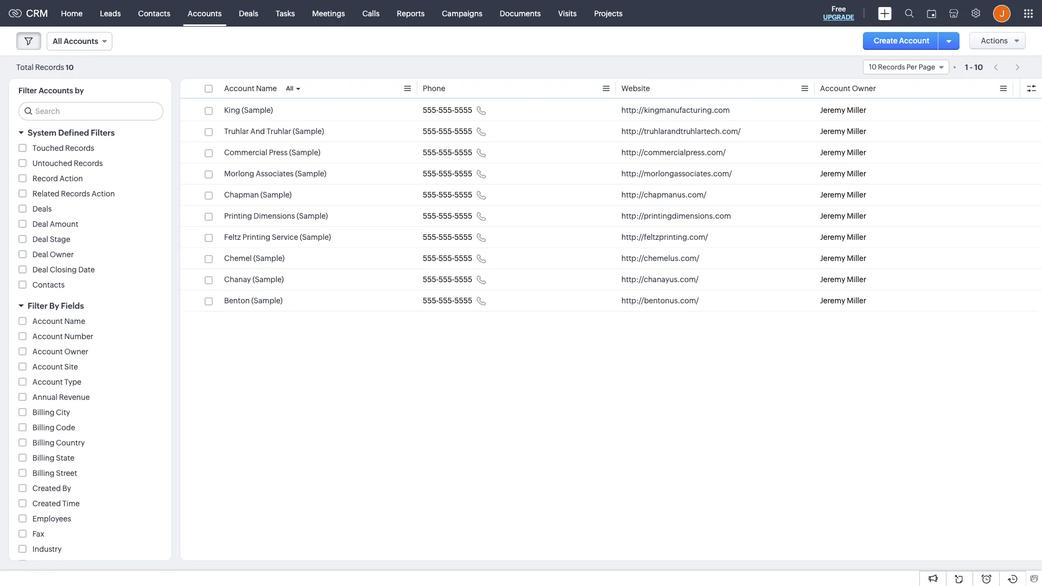 Task type: locate. For each thing, give the bounding box(es) containing it.
0 horizontal spatial name
[[64, 317, 85, 326]]

8 5555 from the top
[[454, 254, 472, 263]]

0 horizontal spatial 10
[[66, 63, 74, 71]]

555-555-5555 for chanay (sample)
[[423, 275, 472, 284]]

555-
[[423, 106, 439, 115], [439, 106, 454, 115], [423, 127, 439, 136], [439, 127, 454, 136], [423, 148, 439, 157], [439, 148, 454, 157], [423, 169, 439, 178], [439, 169, 454, 178], [423, 191, 439, 199], [439, 191, 454, 199], [423, 212, 439, 220], [439, 212, 454, 220], [423, 233, 439, 242], [439, 233, 454, 242], [423, 254, 439, 263], [439, 254, 454, 263], [423, 275, 439, 284], [439, 275, 454, 284], [423, 296, 439, 305], [439, 296, 454, 305]]

1
[[965, 63, 968, 71]]

billing city
[[32, 408, 70, 417]]

row group containing king (sample)
[[180, 100, 1042, 312]]

contacts down closing at the top left of the page
[[32, 281, 65, 289]]

0 vertical spatial account owner
[[820, 84, 876, 93]]

2 deal from the top
[[32, 235, 48, 244]]

1 jeremy miller from the top
[[820, 106, 866, 115]]

billing up billing state
[[32, 439, 54, 447]]

billing for billing state
[[32, 454, 54, 462]]

billing for billing street
[[32, 469, 54, 478]]

1 5555 from the top
[[454, 106, 472, 115]]

time right the activity
[[77, 560, 94, 569]]

commercial press (sample) link
[[224, 147, 320, 158]]

http://commercialpress.com/ link
[[621, 147, 726, 158]]

1 horizontal spatial name
[[256, 84, 277, 93]]

accounts inside field
[[64, 37, 98, 46]]

2 billing from the top
[[32, 423, 54, 432]]

name for account number
[[64, 317, 85, 326]]

employees
[[32, 515, 71, 523]]

search image
[[905, 9, 914, 18]]

accounts link
[[179, 0, 230, 26]]

1 horizontal spatial account owner
[[820, 84, 876, 93]]

0 horizontal spatial all
[[53, 37, 62, 46]]

deals left tasks link
[[239, 9, 258, 18]]

chapman
[[224, 191, 259, 199]]

navigation
[[988, 59, 1026, 75]]

accounts inside 'link'
[[188, 9, 222, 18]]

http://chapmanus.com/
[[621, 191, 707, 199]]

2 horizontal spatial 10
[[974, 63, 983, 71]]

name down fields
[[64, 317, 85, 326]]

http://feltzprinting.com/ link
[[621, 232, 708, 243]]

4 555-555-5555 from the top
[[423, 169, 472, 178]]

1 horizontal spatial contacts
[[138, 9, 170, 18]]

deals link
[[230, 0, 267, 26]]

miller for http://bentonus.com/
[[847, 296, 866, 305]]

type
[[64, 378, 81, 386]]

deal owner
[[32, 250, 74, 259]]

crm link
[[9, 8, 48, 19]]

truhlar up press
[[267, 127, 291, 136]]

10 555-555-5555 from the top
[[423, 296, 472, 305]]

benton (sample)
[[224, 296, 283, 305]]

records down record action
[[61, 189, 90, 198]]

contacts link
[[130, 0, 179, 26]]

account name up the account number
[[32, 317, 85, 326]]

(sample) up the printing dimensions (sample)
[[260, 191, 292, 199]]

1 vertical spatial by
[[62, 484, 71, 493]]

1 deal from the top
[[32, 220, 48, 228]]

printing up chemel (sample)
[[242, 233, 270, 242]]

1 vertical spatial account name
[[32, 317, 85, 326]]

all up total records 10
[[53, 37, 62, 46]]

reports
[[397, 9, 425, 18]]

touched records
[[32, 144, 94, 153]]

1 horizontal spatial deals
[[239, 9, 258, 18]]

0 horizontal spatial truhlar
[[224, 127, 249, 136]]

10 5555 from the top
[[454, 296, 472, 305]]

3 555-555-5555 from the top
[[423, 148, 472, 157]]

10 inside field
[[869, 63, 877, 71]]

row group
[[180, 100, 1042, 312]]

filter for filter accounts by
[[18, 86, 37, 95]]

10 miller from the top
[[847, 296, 866, 305]]

billing up created by
[[32, 469, 54, 478]]

8 555-555-5555 from the top
[[423, 254, 472, 263]]

10 jeremy from the top
[[820, 296, 845, 305]]

deal for deal owner
[[32, 250, 48, 259]]

amount
[[50, 220, 78, 228]]

filter for filter by fields
[[28, 301, 48, 310]]

0 horizontal spatial action
[[59, 174, 83, 183]]

1 vertical spatial filter
[[28, 301, 48, 310]]

truhlar
[[224, 127, 249, 136], [267, 127, 291, 136]]

9 miller from the top
[[847, 275, 866, 284]]

records for touched
[[65, 144, 94, 153]]

0 vertical spatial by
[[49, 301, 59, 310]]

4 miller from the top
[[847, 169, 866, 178]]

miller for http://chapmanus.com/
[[847, 191, 866, 199]]

0 horizontal spatial account name
[[32, 317, 85, 326]]

10 right -
[[974, 63, 983, 71]]

(sample)
[[242, 106, 273, 115], [293, 127, 324, 136], [289, 148, 320, 157], [295, 169, 326, 178], [260, 191, 292, 199], [297, 212, 328, 220], [300, 233, 331, 242], [253, 254, 285, 263], [253, 275, 284, 284], [251, 296, 283, 305]]

by left fields
[[49, 301, 59, 310]]

street
[[56, 469, 77, 478]]

1 horizontal spatial 10
[[869, 63, 877, 71]]

jeremy miller for http://morlongassociates.com/
[[820, 169, 866, 178]]

truhlar left and
[[224, 127, 249, 136]]

feltz printing service (sample) link
[[224, 232, 331, 243]]

5 billing from the top
[[32, 469, 54, 478]]

6 555-555-5555 from the top
[[423, 212, 472, 220]]

records
[[35, 63, 64, 71], [878, 63, 905, 71], [65, 144, 94, 153], [74, 159, 103, 168], [61, 189, 90, 198]]

10 for total records 10
[[66, 63, 74, 71]]

4 deal from the top
[[32, 265, 48, 274]]

3 jeremy miller from the top
[[820, 148, 866, 157]]

5 miller from the top
[[847, 191, 866, 199]]

owner
[[852, 84, 876, 93], [50, 250, 74, 259], [64, 347, 88, 356]]

create
[[874, 36, 898, 45]]

accounts for filter accounts by
[[39, 86, 73, 95]]

profile image
[[993, 5, 1011, 22]]

4 jeremy miller from the top
[[820, 169, 866, 178]]

5555 for http://chemelus.com/
[[454, 254, 472, 263]]

1 vertical spatial name
[[64, 317, 85, 326]]

6 jeremy from the top
[[820, 212, 845, 220]]

7 jeremy from the top
[[820, 233, 845, 242]]

jeremy miller
[[820, 106, 866, 115], [820, 127, 866, 136], [820, 148, 866, 157], [820, 169, 866, 178], [820, 191, 866, 199], [820, 212, 866, 220], [820, 233, 866, 242], [820, 254, 866, 263], [820, 275, 866, 284], [820, 296, 866, 305]]

10 jeremy miller from the top
[[820, 296, 866, 305]]

9 555-555-5555 from the top
[[423, 275, 472, 284]]

1 created from the top
[[32, 484, 61, 493]]

action down the untouched records
[[92, 189, 115, 198]]

chemel (sample)
[[224, 254, 285, 263]]

untouched records
[[32, 159, 103, 168]]

2 5555 from the top
[[454, 127, 472, 136]]

1 vertical spatial accounts
[[64, 37, 98, 46]]

1 vertical spatial all
[[286, 85, 293, 92]]

contacts right leads
[[138, 9, 170, 18]]

billing state
[[32, 454, 74, 462]]

8 jeremy from the top
[[820, 254, 845, 263]]

all up truhlar and truhlar (sample)
[[286, 85, 293, 92]]

created down billing street
[[32, 484, 61, 493]]

http://chapmanus.com/ link
[[621, 189, 707, 200]]

reports link
[[388, 0, 433, 26]]

2 created from the top
[[32, 499, 61, 508]]

6 jeremy miller from the top
[[820, 212, 866, 220]]

time
[[62, 499, 80, 508], [77, 560, 94, 569]]

1 jeremy from the top
[[820, 106, 845, 115]]

filters
[[91, 128, 115, 137]]

miller for http://chanayus.com/
[[847, 275, 866, 284]]

0 vertical spatial accounts
[[188, 9, 222, 18]]

3 jeremy from the top
[[820, 148, 845, 157]]

1 horizontal spatial truhlar
[[267, 127, 291, 136]]

deal amount
[[32, 220, 78, 228]]

records down defined
[[65, 144, 94, 153]]

4 5555 from the top
[[454, 169, 472, 178]]

records for related
[[61, 189, 90, 198]]

5 5555 from the top
[[454, 191, 472, 199]]

5555 for http://truhlarandtruhlartech.com/
[[454, 127, 472, 136]]

1 555-555-5555 from the top
[[423, 106, 472, 115]]

5 555-555-5555 from the top
[[423, 191, 472, 199]]

morlong
[[224, 169, 254, 178]]

jeremy for http://feltzprinting.com/
[[820, 233, 845, 242]]

(sample) down chemel (sample) link
[[253, 275, 284, 284]]

records down touched records
[[74, 159, 103, 168]]

3 5555 from the top
[[454, 148, 472, 157]]

5555
[[454, 106, 472, 115], [454, 127, 472, 136], [454, 148, 472, 157], [454, 169, 472, 178], [454, 191, 472, 199], [454, 212, 472, 220], [454, 233, 472, 242], [454, 254, 472, 263], [454, 275, 472, 284], [454, 296, 472, 305]]

1 billing from the top
[[32, 408, 54, 417]]

jeremy for http://commercialpress.com/
[[820, 148, 845, 157]]

billing
[[32, 408, 54, 417], [32, 423, 54, 432], [32, 439, 54, 447], [32, 454, 54, 462], [32, 469, 54, 478]]

contacts inside contacts link
[[138, 9, 170, 18]]

555-555-5555 for truhlar and truhlar (sample)
[[423, 127, 472, 136]]

billing up billing street
[[32, 454, 54, 462]]

by inside 'dropdown button'
[[49, 301, 59, 310]]

contacts
[[138, 9, 170, 18], [32, 281, 65, 289]]

7 5555 from the top
[[454, 233, 472, 242]]

account inside "button"
[[899, 36, 930, 45]]

filter
[[18, 86, 37, 95], [28, 301, 48, 310]]

2 jeremy from the top
[[820, 127, 845, 136]]

0 vertical spatial all
[[53, 37, 62, 46]]

jeremy miller for http://chemelus.com/
[[820, 254, 866, 263]]

1 vertical spatial contacts
[[32, 281, 65, 289]]

2 vertical spatial accounts
[[39, 86, 73, 95]]

6 5555 from the top
[[454, 212, 472, 220]]

accounts left by
[[39, 86, 73, 95]]

2 vertical spatial owner
[[64, 347, 88, 356]]

deal up deal stage
[[32, 220, 48, 228]]

filter left fields
[[28, 301, 48, 310]]

2 truhlar from the left
[[267, 127, 291, 136]]

8 jeremy miller from the top
[[820, 254, 866, 263]]

(sample) right service
[[300, 233, 331, 242]]

all inside field
[[53, 37, 62, 46]]

9 jeremy from the top
[[820, 275, 845, 284]]

account name up king (sample)
[[224, 84, 277, 93]]

10 down create
[[869, 63, 877, 71]]

untouched
[[32, 159, 72, 168]]

555-555-5555 for commercial press (sample)
[[423, 148, 472, 157]]

fields
[[61, 301, 84, 310]]

chanay (sample) link
[[224, 274, 284, 285]]

10 inside total records 10
[[66, 63, 74, 71]]

http://chanayus.com/
[[621, 275, 699, 284]]

miller for http://commercialpress.com/
[[847, 148, 866, 157]]

owner down number on the bottom left
[[64, 347, 88, 356]]

miller for http://printingdimensions.com
[[847, 212, 866, 220]]

accounts left deals link
[[188, 9, 222, 18]]

5555 for http://feltzprinting.com/
[[454, 233, 472, 242]]

deal
[[32, 220, 48, 228], [32, 235, 48, 244], [32, 250, 48, 259], [32, 265, 48, 274]]

1 horizontal spatial all
[[286, 85, 293, 92]]

1 horizontal spatial account name
[[224, 84, 277, 93]]

all for all
[[286, 85, 293, 92]]

1 truhlar from the left
[[224, 127, 249, 136]]

(sample) up and
[[242, 106, 273, 115]]

1 horizontal spatial action
[[92, 189, 115, 198]]

accounts down home link
[[64, 37, 98, 46]]

site
[[64, 363, 78, 371]]

8 miller from the top
[[847, 254, 866, 263]]

0 vertical spatial contacts
[[138, 9, 170, 18]]

2 555-555-5555 from the top
[[423, 127, 472, 136]]

profile element
[[987, 0, 1017, 26]]

dimensions
[[254, 212, 295, 220]]

deals
[[239, 9, 258, 18], [32, 205, 52, 213]]

deal left stage on the left of the page
[[32, 235, 48, 244]]

5 jeremy miller from the top
[[820, 191, 866, 199]]

billing for billing code
[[32, 423, 54, 432]]

3 miller from the top
[[847, 148, 866, 157]]

5 jeremy from the top
[[820, 191, 845, 199]]

1 vertical spatial created
[[32, 499, 61, 508]]

9 jeremy miller from the top
[[820, 275, 866, 284]]

1 horizontal spatial by
[[62, 484, 71, 493]]

0 horizontal spatial by
[[49, 301, 59, 310]]

time down created by
[[62, 499, 80, 508]]

0 vertical spatial name
[[256, 84, 277, 93]]

billing down annual
[[32, 408, 54, 417]]

http://feltzprinting.com/
[[621, 233, 708, 242]]

0 vertical spatial account name
[[224, 84, 277, 93]]

7 miller from the top
[[847, 233, 866, 242]]

by for filter
[[49, 301, 59, 310]]

5555 for http://chanayus.com/
[[454, 275, 472, 284]]

4 jeremy from the top
[[820, 169, 845, 178]]

records left per
[[878, 63, 905, 71]]

0 vertical spatial filter
[[18, 86, 37, 95]]

4 billing from the top
[[32, 454, 54, 462]]

deals down related
[[32, 205, 52, 213]]

2 jeremy miller from the top
[[820, 127, 866, 136]]

filter by fields button
[[9, 296, 172, 315]]

jeremy miller for http://feltzprinting.com/
[[820, 233, 866, 242]]

created up employees
[[32, 499, 61, 508]]

create menu element
[[872, 0, 898, 26]]

code
[[56, 423, 75, 432]]

0 horizontal spatial contacts
[[32, 281, 65, 289]]

total
[[16, 63, 34, 71]]

account type
[[32, 378, 81, 386]]

http://bentonus.com/ link
[[621, 295, 699, 306]]

2 miller from the top
[[847, 127, 866, 136]]

(sample) right associates
[[295, 169, 326, 178]]

deal for deal amount
[[32, 220, 48, 228]]

accounts for all accounts
[[64, 37, 98, 46]]

actions
[[981, 36, 1008, 45]]

0 vertical spatial created
[[32, 484, 61, 493]]

by down street
[[62, 484, 71, 493]]

all for all accounts
[[53, 37, 62, 46]]

5555 for http://bentonus.com/
[[454, 296, 472, 305]]

commercial
[[224, 148, 267, 157]]

filter down total
[[18, 86, 37, 95]]

records for untouched
[[74, 159, 103, 168]]

action up related records action
[[59, 174, 83, 183]]

records inside field
[[878, 63, 905, 71]]

annual
[[32, 393, 57, 402]]

3 deal from the top
[[32, 250, 48, 259]]

1 vertical spatial account owner
[[32, 347, 88, 356]]

create account
[[874, 36, 930, 45]]

(sample) down feltz printing service (sample) link
[[253, 254, 285, 263]]

deal down 'deal owner'
[[32, 265, 48, 274]]

truhlar and truhlar (sample) link
[[224, 126, 324, 137]]

related records action
[[32, 189, 115, 198]]

name up king (sample)
[[256, 84, 277, 93]]

0 horizontal spatial deals
[[32, 205, 52, 213]]

http://chanayus.com/ link
[[621, 274, 699, 285]]

jeremy for http://kingmanufacturing.com
[[820, 106, 845, 115]]

1 miller from the top
[[847, 106, 866, 115]]

555-555-5555 for king (sample)
[[423, 106, 472, 115]]

3 billing from the top
[[32, 439, 54, 447]]

deal down deal stage
[[32, 250, 48, 259]]

owner down 10 records per page
[[852, 84, 876, 93]]

owner up closing at the top left of the page
[[50, 250, 74, 259]]

miller
[[847, 106, 866, 115], [847, 127, 866, 136], [847, 148, 866, 157], [847, 169, 866, 178], [847, 191, 866, 199], [847, 212, 866, 220], [847, 233, 866, 242], [847, 254, 866, 263], [847, 275, 866, 284], [847, 296, 866, 305]]

calls
[[362, 9, 380, 18]]

search element
[[898, 0, 920, 27]]

1 vertical spatial owner
[[50, 250, 74, 259]]

by for created
[[62, 484, 71, 493]]

555-555-5555 for benton (sample)
[[423, 296, 472, 305]]

created by
[[32, 484, 71, 493]]

(sample) up commercial press (sample) link
[[293, 127, 324, 136]]

0 vertical spatial action
[[59, 174, 83, 183]]

by
[[49, 301, 59, 310], [62, 484, 71, 493]]

deal stage
[[32, 235, 70, 244]]

deal for deal closing date
[[32, 265, 48, 274]]

10 down all accounts
[[66, 63, 74, 71]]

5555 for http://chapmanus.com/
[[454, 191, 472, 199]]

1 vertical spatial action
[[92, 189, 115, 198]]

7 555-555-5555 from the top
[[423, 233, 472, 242]]

account
[[899, 36, 930, 45], [224, 84, 254, 93], [820, 84, 850, 93], [32, 317, 63, 326], [32, 332, 63, 341], [32, 347, 63, 356], [32, 363, 63, 371], [32, 378, 63, 386]]

page
[[919, 63, 935, 71]]

record
[[32, 174, 58, 183]]

billing down billing city on the left of the page
[[32, 423, 54, 432]]

0 vertical spatial time
[[62, 499, 80, 508]]

records up filter accounts by at left
[[35, 63, 64, 71]]

jeremy for http://truhlarandtruhlartech.com/
[[820, 127, 845, 136]]

9 5555 from the top
[[454, 275, 472, 284]]

projects link
[[585, 0, 631, 26]]

0 vertical spatial deals
[[239, 9, 258, 18]]

tasks link
[[267, 0, 304, 26]]

jeremy miller for http://commercialpress.com/
[[820, 148, 866, 157]]

printing down chapman
[[224, 212, 252, 220]]

6 miller from the top
[[847, 212, 866, 220]]

filter inside 'dropdown button'
[[28, 301, 48, 310]]

7 jeremy miller from the top
[[820, 233, 866, 242]]

printing dimensions (sample)
[[224, 212, 328, 220]]



Task type: vqa. For each thing, say whether or not it's contained in the screenshot.
the bottommost Quote
no



Task type: describe. For each thing, give the bounding box(es) containing it.
free upgrade
[[823, 5, 854, 21]]

records for total
[[35, 63, 64, 71]]

filter accounts by
[[18, 86, 84, 95]]

555-555-5555 for chemel (sample)
[[423, 254, 472, 263]]

555-555-5555 for morlong associates (sample)
[[423, 169, 472, 178]]

crm
[[26, 8, 48, 19]]

records for 10
[[878, 63, 905, 71]]

service
[[272, 233, 298, 242]]

jeremy miller for http://chapmanus.com/
[[820, 191, 866, 199]]

name for all
[[256, 84, 277, 93]]

jeremy for http://chapmanus.com/
[[820, 191, 845, 199]]

industry
[[32, 545, 62, 554]]

annual revenue
[[32, 393, 90, 402]]

jeremy for http://bentonus.com/
[[820, 296, 845, 305]]

press
[[269, 148, 288, 157]]

http://truhlarandtruhlartech.com/
[[621, 127, 741, 136]]

visits
[[558, 9, 577, 18]]

billing for billing country
[[32, 439, 54, 447]]

commercial press (sample)
[[224, 148, 320, 157]]

documents link
[[491, 0, 550, 26]]

created for created time
[[32, 499, 61, 508]]

miller for http://morlongassociates.com/
[[847, 169, 866, 178]]

jeremy for http://chanayus.com/
[[820, 275, 845, 284]]

http://commercialpress.com/
[[621, 148, 726, 157]]

billing for billing city
[[32, 408, 54, 417]]

5555 for http://kingmanufacturing.com
[[454, 106, 472, 115]]

http://printingdimensions.com
[[621, 212, 731, 220]]

morlong associates (sample) link
[[224, 168, 326, 179]]

0 vertical spatial owner
[[852, 84, 876, 93]]

total records 10
[[16, 63, 74, 71]]

http://morlongassociates.com/ link
[[621, 168, 732, 179]]

deal closing date
[[32, 265, 95, 274]]

per
[[906, 63, 917, 71]]

account name for account number
[[32, 317, 85, 326]]

system defined filters button
[[9, 123, 172, 142]]

jeremy miller for http://truhlarandtruhlartech.com/
[[820, 127, 866, 136]]

chapman (sample)
[[224, 191, 292, 199]]

http://kingmanufacturing.com
[[621, 106, 730, 115]]

leads link
[[91, 0, 130, 26]]

http://truhlarandtruhlartech.com/ link
[[621, 126, 741, 137]]

all accounts
[[53, 37, 98, 46]]

home
[[61, 9, 83, 18]]

(sample) right press
[[289, 148, 320, 157]]

feltz
[[224, 233, 241, 242]]

billing street
[[32, 469, 77, 478]]

jeremy miller for http://printingdimensions.com
[[820, 212, 866, 220]]

phone
[[423, 84, 445, 93]]

campaigns link
[[433, 0, 491, 26]]

10 records per page
[[869, 63, 935, 71]]

http://chemelus.com/
[[621, 254, 699, 263]]

benton (sample) link
[[224, 295, 283, 306]]

king (sample) link
[[224, 105, 273, 116]]

account site
[[32, 363, 78, 371]]

tasks
[[276, 9, 295, 18]]

555-555-5555 for feltz printing service (sample)
[[423, 233, 472, 242]]

create menu image
[[878, 7, 892, 20]]

555-555-5555 for chapman (sample)
[[423, 191, 472, 199]]

number
[[64, 332, 93, 341]]

1 vertical spatial time
[[77, 560, 94, 569]]

5555 for http://morlongassociates.com/
[[454, 169, 472, 178]]

revenue
[[59, 393, 90, 402]]

created for created by
[[32, 484, 61, 493]]

555-555-5555 for printing dimensions (sample)
[[423, 212, 472, 220]]

All Accounts field
[[47, 32, 112, 50]]

upgrade
[[823, 14, 854, 21]]

1 vertical spatial deals
[[32, 205, 52, 213]]

filter by fields
[[28, 301, 84, 310]]

date
[[78, 265, 95, 274]]

created time
[[32, 499, 80, 508]]

deal for deal stage
[[32, 235, 48, 244]]

5555 for http://printingdimensions.com
[[454, 212, 472, 220]]

5555 for http://commercialpress.com/
[[454, 148, 472, 157]]

miller for http://truhlarandtruhlartech.com/
[[847, 127, 866, 136]]

and
[[250, 127, 265, 136]]

jeremy for http://printingdimensions.com
[[820, 212, 845, 220]]

miller for http://kingmanufacturing.com
[[847, 106, 866, 115]]

jeremy miller for http://kingmanufacturing.com
[[820, 106, 866, 115]]

create account button
[[863, 32, 940, 50]]

king (sample)
[[224, 106, 273, 115]]

free
[[832, 5, 846, 13]]

miller for http://chemelus.com/
[[847, 254, 866, 263]]

http://printingdimensions.com link
[[621, 211, 731, 221]]

(sample) up service
[[297, 212, 328, 220]]

king
[[224, 106, 240, 115]]

calls link
[[354, 0, 388, 26]]

system
[[28, 128, 56, 137]]

miller for http://feltzprinting.com/
[[847, 233, 866, 242]]

Search text field
[[19, 103, 163, 120]]

10 Records Per Page field
[[863, 60, 949, 74]]

http://morlongassociates.com/
[[621, 169, 732, 178]]

http://kingmanufacturing.com link
[[621, 105, 730, 116]]

chemel
[[224, 254, 252, 263]]

jeremy miller for http://chanayus.com/
[[820, 275, 866, 284]]

projects
[[594, 9, 623, 18]]

chapman (sample) link
[[224, 189, 292, 200]]

jeremy for http://morlongassociates.com/
[[820, 169, 845, 178]]

truhlar and truhlar (sample)
[[224, 127, 324, 136]]

campaigns
[[442, 9, 482, 18]]

1 - 10
[[965, 63, 983, 71]]

jeremy for http://chemelus.com/
[[820, 254, 845, 263]]

0 horizontal spatial account owner
[[32, 347, 88, 356]]

account number
[[32, 332, 93, 341]]

1 vertical spatial printing
[[242, 233, 270, 242]]

morlong associates (sample)
[[224, 169, 326, 178]]

account name for all
[[224, 84, 277, 93]]

defined
[[58, 128, 89, 137]]

(sample) down chanay (sample) link
[[251, 296, 283, 305]]

feltz printing service (sample)
[[224, 233, 331, 242]]

billing country
[[32, 439, 85, 447]]

jeremy miller for http://bentonus.com/
[[820, 296, 866, 305]]

benton
[[224, 296, 250, 305]]

visits link
[[550, 0, 585, 26]]

0 vertical spatial printing
[[224, 212, 252, 220]]

related
[[32, 189, 59, 198]]

calendar image
[[927, 9, 936, 18]]

chemel (sample) link
[[224, 253, 285, 264]]

meetings link
[[304, 0, 354, 26]]

last
[[32, 560, 47, 569]]

record action
[[32, 174, 83, 183]]

10 for 1 - 10
[[974, 63, 983, 71]]



